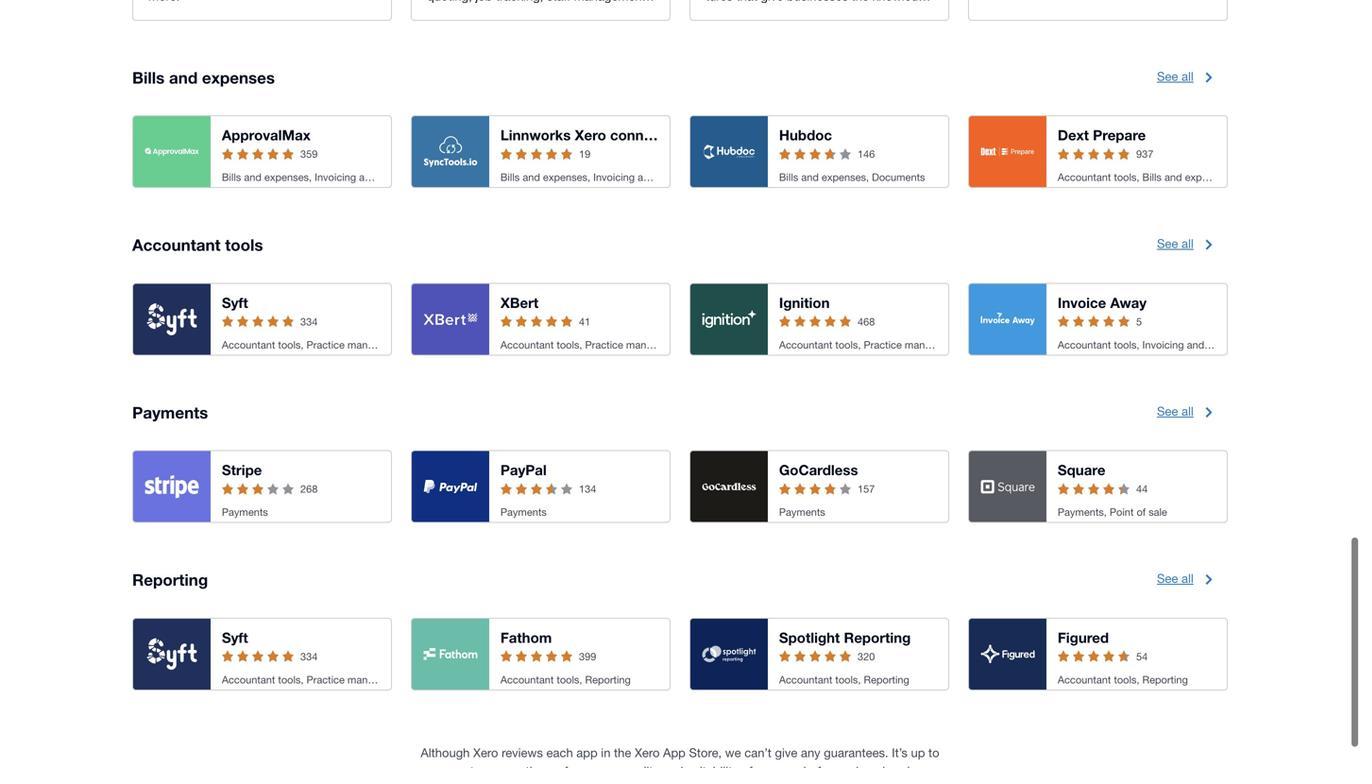Task type: describe. For each thing, give the bounding box(es) containing it.
reporting down xbert app logo on the left top of the page
[[393, 339, 439, 351]]

334 for accountant tools
[[300, 315, 318, 328]]

spotlight reporting
[[779, 629, 911, 646]]

assess
[[485, 764, 522, 768]]

practice for accountant tools's "syft logo"
[[307, 339, 345, 351]]

figured
[[1058, 629, 1109, 646]]

all for bills and expenses
[[1182, 69, 1194, 84]]

syft for accountant tools
[[222, 294, 248, 311]]

reporting down 54
[[1143, 673, 1188, 686]]

accountant for spotlight reporting logo
[[779, 673, 833, 686]]

paypal logo image
[[424, 480, 478, 493]]

gocardless link
[[779, 462, 858, 479]]

syft link for reporting
[[222, 629, 248, 646]]

can't
[[745, 745, 772, 760]]

stripe logo image
[[145, 475, 199, 498]]

linnworks
[[501, 127, 571, 144]]

bills for hubdoc
[[779, 171, 799, 183]]

xbert app logo image
[[424, 313, 478, 325]]

suitability
[[687, 764, 739, 768]]

accountant tools, practice manager for ignition
[[779, 339, 946, 351]]

accountant tools, bills and expenses
[[1058, 171, 1230, 183]]

give
[[775, 745, 798, 760]]

1 horizontal spatial expenses
[[1185, 171, 1230, 183]]

tools, for dext prepare logo
[[1114, 171, 1140, 183]]

1 horizontal spatial any
[[801, 745, 821, 760]]

bills down 937
[[1143, 171, 1162, 183]]

jobs for linnworks xero connector synctools
[[658, 171, 678, 183]]

accountant tools, reporting for spotlight reporting
[[779, 673, 910, 686]]

reviews
[[502, 745, 543, 760]]

xero for linnworks
[[575, 127, 606, 144]]

1 vertical spatial to
[[470, 764, 481, 768]]

invoicing for linnworks xero connector synctools
[[593, 171, 635, 183]]

manager, for reporting
[[348, 673, 390, 686]]

away
[[1110, 294, 1147, 311]]

41
[[579, 315, 591, 328]]

tools, for xbert app logo on the left top of the page
[[557, 339, 582, 351]]

bills up "approvalmax app logo"
[[132, 68, 165, 87]]

2 horizontal spatial xero
[[635, 745, 660, 760]]

157
[[858, 483, 875, 495]]

and inside although xero reviews each app in the xero app store, we can't give any guarantees. it's up to you to assess the performance, quality and suitability of any app before going ahead.
[[663, 764, 684, 768]]

store,
[[689, 745, 722, 760]]

320
[[858, 650, 875, 662]]

syft link for accountant tools
[[222, 294, 248, 311]]

reporting down 399
[[585, 673, 631, 686]]

see all for reporting
[[1157, 571, 1194, 586]]

approvalmax link
[[222, 127, 311, 144]]

reporting down 320
[[864, 673, 910, 686]]

0 horizontal spatial app
[[577, 745, 598, 760]]

accountant tools, practice manager, reporting for reporting
[[222, 673, 439, 686]]

bills and expenses
[[132, 68, 275, 87]]

bills for linnworks xero connector synctools
[[501, 171, 520, 183]]

hubdoc
[[779, 127, 832, 144]]

square link
[[1058, 462, 1106, 479]]

performance,
[[547, 764, 620, 768]]

dext prepare
[[1058, 127, 1146, 144]]

all for payments
[[1182, 404, 1194, 418]]

2 horizontal spatial jobs
[[1208, 339, 1227, 351]]

manager for xbert
[[626, 339, 667, 351]]

prepare
[[1093, 127, 1146, 144]]

paypal link
[[501, 462, 547, 479]]

square logo image
[[981, 480, 1035, 493]]

invoice
[[1058, 294, 1107, 311]]

jobs for approvalmax
[[380, 171, 399, 183]]

bills and expenses, documents
[[779, 171, 925, 183]]

sale
[[1149, 506, 1168, 518]]

399
[[579, 650, 596, 662]]

tools, for spotlight reporting logo
[[836, 673, 861, 686]]

payments,
[[1058, 506, 1107, 518]]

payments for gocardless
[[779, 506, 826, 518]]

although xero reviews each app in the xero app store, we can't give any guarantees. it's up to you to assess the performance, quality and suitability of any app before going ahead.
[[421, 745, 940, 768]]

tools, for the ignition app logo
[[836, 339, 861, 351]]

manager, for accountant tools
[[348, 339, 390, 351]]

see all link for reporting
[[1157, 565, 1228, 595]]

ignition link
[[779, 294, 830, 311]]

fathom link
[[501, 629, 552, 646]]

5
[[1136, 315, 1142, 328]]

bills and expenses, invoicing and jobs for linnworks xero connector synctools
[[501, 171, 678, 183]]

invoice away link
[[1058, 294, 1147, 311]]

see all for accountant tools
[[1157, 236, 1194, 251]]

up
[[911, 745, 925, 760]]

quality
[[623, 764, 659, 768]]

before
[[804, 764, 839, 768]]

see all for bills and expenses
[[1157, 69, 1194, 84]]

tools, for figured app logo
[[1114, 673, 1140, 686]]

see all for payments
[[1157, 404, 1194, 418]]

payments, point of sale
[[1058, 506, 1168, 518]]

see for payments
[[1157, 404, 1178, 418]]

1 horizontal spatial app
[[779, 764, 800, 768]]

syft for reporting
[[222, 629, 248, 646]]

expenses, for approvalmax
[[264, 171, 312, 183]]

accountant for fathom app logo
[[501, 673, 554, 686]]

0 vertical spatial to
[[929, 745, 940, 760]]

it's
[[892, 745, 908, 760]]

468
[[858, 315, 875, 328]]

accountant tools, reporting for fathom
[[501, 673, 631, 686]]

see for accountant tools
[[1157, 236, 1178, 251]]

tools, for invoice away logo
[[1114, 339, 1140, 351]]

invoice away
[[1058, 294, 1147, 311]]

stripe
[[222, 462, 262, 479]]

334 for reporting
[[300, 650, 318, 662]]

in
[[601, 745, 611, 760]]

see for reporting
[[1157, 571, 1178, 586]]

ignition
[[779, 294, 830, 311]]

359
[[300, 148, 318, 160]]



Task type: vqa. For each thing, say whether or not it's contained in the screenshot.


Task type: locate. For each thing, give the bounding box(es) containing it.
tools
[[225, 235, 263, 254]]

reporting up 320
[[844, 629, 911, 646]]

3 see all link from the top
[[1157, 397, 1228, 427]]

4 see all from the top
[[1157, 571, 1194, 586]]

2 syft link from the top
[[222, 629, 248, 646]]

linnworks xero connector synctools
[[501, 127, 752, 144]]

linnworks synctools logo image
[[424, 136, 478, 167]]

1 horizontal spatial the
[[614, 745, 631, 760]]

xbert
[[501, 294, 539, 311]]

practice for "syft logo" corresponding to reporting
[[307, 673, 345, 686]]

app up performance,
[[577, 745, 598, 760]]

2 334 from the top
[[300, 650, 318, 662]]

1 horizontal spatial to
[[929, 745, 940, 760]]

accountant tools
[[132, 235, 263, 254]]

payments for stripe
[[222, 506, 268, 518]]

2 manager from the left
[[905, 339, 946, 351]]

documents
[[872, 171, 925, 183]]

reporting down fathom app logo
[[393, 673, 439, 686]]

payments down paypal
[[501, 506, 547, 518]]

bills and expenses, invoicing and jobs for approvalmax
[[222, 171, 399, 183]]

1 horizontal spatial bills and expenses, invoicing and jobs
[[501, 171, 678, 183]]

of left sale
[[1137, 506, 1146, 518]]

1 horizontal spatial of
[[1137, 506, 1146, 518]]

1 horizontal spatial accountant tools, practice manager
[[779, 339, 946, 351]]

2 all from the top
[[1182, 236, 1194, 251]]

expenses, down the 146
[[822, 171, 869, 183]]

2 syft logo image from the top
[[147, 638, 197, 670]]

0 horizontal spatial jobs
[[380, 171, 399, 183]]

1 horizontal spatial xero
[[575, 127, 606, 144]]

payments down stripe link
[[222, 506, 268, 518]]

guarantees.
[[824, 745, 889, 760]]

1 bills and expenses, invoicing and jobs from the left
[[222, 171, 399, 183]]

payments up stripe logo
[[132, 403, 208, 422]]

1 vertical spatial of
[[742, 764, 753, 768]]

0 horizontal spatial bills and expenses, invoicing and jobs
[[222, 171, 399, 183]]

syft logo image
[[147, 303, 197, 335], [147, 638, 197, 670]]

xero up "19" at left top
[[575, 127, 606, 144]]

expenses,
[[264, 171, 312, 183], [543, 171, 590, 183], [822, 171, 869, 183]]

xero up 'quality'
[[635, 745, 660, 760]]

1 horizontal spatial invoicing
[[593, 171, 635, 183]]

0 horizontal spatial the
[[526, 764, 543, 768]]

expenses, for hubdoc
[[822, 171, 869, 183]]

payments for paypal
[[501, 506, 547, 518]]

2 see from the top
[[1157, 236, 1178, 251]]

bills down linnworks
[[501, 171, 520, 183]]

0 vertical spatial expenses
[[202, 68, 275, 87]]

1 see all link from the top
[[1157, 62, 1228, 93]]

see all link for payments
[[1157, 397, 1228, 427]]

spotlight
[[779, 629, 840, 646]]

expenses
[[202, 68, 275, 87], [1185, 171, 1230, 183]]

hubdoc logo image
[[702, 144, 756, 159]]

0 horizontal spatial any
[[756, 764, 776, 768]]

bills for approvalmax
[[222, 171, 241, 183]]

all
[[1182, 69, 1194, 84], [1182, 236, 1194, 251], [1182, 404, 1194, 418], [1182, 571, 1194, 586]]

you
[[447, 764, 467, 768]]

bills down hubdoc at the top of page
[[779, 171, 799, 183]]

invoicing down away at top
[[1143, 339, 1184, 351]]

accountant tools, practice manager for xbert
[[501, 339, 667, 351]]

bills
[[132, 68, 165, 87], [222, 171, 241, 183], [501, 171, 520, 183], [779, 171, 799, 183], [1143, 171, 1162, 183]]

hubdoc link
[[779, 127, 832, 144]]

1 vertical spatial syft logo image
[[147, 638, 197, 670]]

1 horizontal spatial expenses,
[[543, 171, 590, 183]]

1 vertical spatial syft link
[[222, 629, 248, 646]]

tools, for fathom app logo
[[557, 673, 582, 686]]

0 horizontal spatial expenses
[[202, 68, 275, 87]]

1 vertical spatial accountant tools, practice manager, reporting
[[222, 673, 439, 686]]

4 see from the top
[[1157, 571, 1178, 586]]

0 vertical spatial accountant tools, practice manager, reporting
[[222, 339, 439, 351]]

0 vertical spatial 334
[[300, 315, 318, 328]]

each
[[547, 745, 573, 760]]

invoicing
[[315, 171, 356, 183], [593, 171, 635, 183], [1143, 339, 1184, 351]]

0 horizontal spatial manager
[[626, 339, 667, 351]]

1 vertical spatial manager,
[[348, 673, 390, 686]]

2 horizontal spatial accountant tools, reporting
[[1058, 673, 1188, 686]]

1 horizontal spatial accountant tools, reporting
[[779, 673, 910, 686]]

3 see all from the top
[[1157, 404, 1194, 418]]

1 manager, from the top
[[348, 339, 390, 351]]

practice for xbert app logo on the left top of the page
[[585, 339, 623, 351]]

146
[[858, 148, 875, 160]]

0 vertical spatial of
[[1137, 506, 1146, 518]]

accountant tools, reporting down 54
[[1058, 673, 1188, 686]]

the down reviews
[[526, 764, 543, 768]]

0 vertical spatial syft
[[222, 294, 248, 311]]

0 vertical spatial manager,
[[348, 339, 390, 351]]

268
[[300, 483, 318, 495]]

2 horizontal spatial invoicing
[[1143, 339, 1184, 351]]

1 all from the top
[[1182, 69, 1194, 84]]

accountant tools, practice manager, reporting
[[222, 339, 439, 351], [222, 673, 439, 686]]

1 334 from the top
[[300, 315, 318, 328]]

connector
[[610, 127, 679, 144]]

0 vertical spatial any
[[801, 745, 821, 760]]

19
[[579, 148, 591, 160]]

44
[[1136, 483, 1148, 495]]

3 accountant tools, reporting from the left
[[1058, 673, 1188, 686]]

payments down gocardless link
[[779, 506, 826, 518]]

xero
[[575, 127, 606, 144], [473, 745, 498, 760], [635, 745, 660, 760]]

app
[[577, 745, 598, 760], [779, 764, 800, 768]]

accountant tools, reporting down 320
[[779, 673, 910, 686]]

2 manager, from the top
[[348, 673, 390, 686]]

accountant for invoice away logo
[[1058, 339, 1111, 351]]

see all
[[1157, 69, 1194, 84], [1157, 236, 1194, 251], [1157, 404, 1194, 418], [1157, 571, 1194, 586]]

we
[[725, 745, 741, 760]]

point
[[1110, 506, 1134, 518]]

accountant tools, invoicing and jobs
[[1058, 339, 1227, 351]]

xbert link
[[501, 294, 539, 311]]

of inside although xero reviews each app in the xero app store, we can't give any guarantees. it's up to you to assess the performance, quality and suitability of any app before going ahead.
[[742, 764, 753, 768]]

all for reporting
[[1182, 571, 1194, 586]]

expenses, down "19" at left top
[[543, 171, 590, 183]]

accountant tools, practice manager, reporting for accountant tools
[[222, 339, 439, 351]]

0 horizontal spatial expenses,
[[264, 171, 312, 183]]

app
[[663, 745, 686, 760]]

dext prepare link
[[1058, 127, 1146, 144]]

0 horizontal spatial xero
[[473, 745, 498, 760]]

any down can't
[[756, 764, 776, 768]]

to right "up"
[[929, 745, 940, 760]]

any
[[801, 745, 821, 760], [756, 764, 776, 768]]

1 see all from the top
[[1157, 69, 1194, 84]]

syft
[[222, 294, 248, 311], [222, 629, 248, 646]]

accountant tools, reporting
[[501, 673, 631, 686], [779, 673, 910, 686], [1058, 673, 1188, 686]]

manager,
[[348, 339, 390, 351], [348, 673, 390, 686]]

1 vertical spatial any
[[756, 764, 776, 768]]

accountant tools, practice manager down "41"
[[501, 339, 667, 351]]

1 syft from the top
[[222, 294, 248, 311]]

see all link for bills and expenses
[[1157, 62, 1228, 93]]

4 see all link from the top
[[1157, 565, 1228, 595]]

0 vertical spatial syft logo image
[[147, 303, 197, 335]]

going
[[842, 764, 873, 768]]

practice for the ignition app logo
[[864, 339, 902, 351]]

ignition app logo image
[[702, 310, 756, 328]]

although
[[421, 745, 470, 760]]

tools,
[[1114, 171, 1140, 183], [278, 339, 304, 351], [557, 339, 582, 351], [836, 339, 861, 351], [1114, 339, 1140, 351], [278, 673, 304, 686], [557, 673, 582, 686], [836, 673, 861, 686], [1114, 673, 1140, 686]]

see
[[1157, 69, 1178, 84], [1157, 236, 1178, 251], [1157, 404, 1178, 418], [1157, 571, 1178, 586]]

accountant for dext prepare logo
[[1058, 171, 1111, 183]]

xero for although
[[473, 745, 498, 760]]

invoice away logo image
[[981, 313, 1035, 326]]

54
[[1136, 650, 1148, 662]]

1 accountant tools, practice manager, reporting from the top
[[222, 339, 439, 351]]

3 see from the top
[[1157, 404, 1178, 418]]

invoicing for approvalmax
[[315, 171, 356, 183]]

payments
[[132, 403, 208, 422], [222, 506, 268, 518], [501, 506, 547, 518], [779, 506, 826, 518]]

1 vertical spatial 334
[[300, 650, 318, 662]]

accountant
[[1058, 171, 1111, 183], [132, 235, 221, 254], [222, 339, 275, 351], [501, 339, 554, 351], [779, 339, 833, 351], [1058, 339, 1111, 351], [222, 673, 275, 686], [501, 673, 554, 686], [779, 673, 833, 686], [1058, 673, 1111, 686]]

2 see all link from the top
[[1157, 230, 1228, 260]]

0 horizontal spatial accountant tools, reporting
[[501, 673, 631, 686]]

to right you
[[470, 764, 481, 768]]

0 vertical spatial syft link
[[222, 294, 248, 311]]

4 all from the top
[[1182, 571, 1194, 586]]

2 horizontal spatial expenses,
[[822, 171, 869, 183]]

the
[[614, 745, 631, 760], [526, 764, 543, 768]]

accountant for figured app logo
[[1058, 673, 1111, 686]]

fathom
[[501, 629, 552, 646]]

xero up assess
[[473, 745, 498, 760]]

0 horizontal spatial accountant tools, practice manager
[[501, 339, 667, 351]]

1 vertical spatial syft
[[222, 629, 248, 646]]

2 accountant tools, practice manager, reporting from the top
[[222, 673, 439, 686]]

0 vertical spatial app
[[577, 745, 598, 760]]

see for bills and expenses
[[1157, 69, 1178, 84]]

of
[[1137, 506, 1146, 518], [742, 764, 753, 768]]

1 syft logo image from the top
[[147, 303, 197, 335]]

spotlight reporting link
[[779, 629, 911, 646]]

1 see from the top
[[1157, 69, 1178, 84]]

1 vertical spatial app
[[779, 764, 800, 768]]

jobs
[[380, 171, 399, 183], [658, 171, 678, 183], [1208, 339, 1227, 351]]

approvalmax app logo image
[[145, 148, 199, 156]]

spotlight reporting logo image
[[702, 646, 756, 662]]

invoicing down the 359
[[315, 171, 356, 183]]

invoicing down linnworks xero connector synctools link
[[593, 171, 635, 183]]

0 horizontal spatial to
[[470, 764, 481, 768]]

1 vertical spatial the
[[526, 764, 543, 768]]

and
[[169, 68, 198, 87], [244, 171, 262, 183], [359, 171, 377, 183], [523, 171, 540, 183], [638, 171, 655, 183], [801, 171, 819, 183], [1165, 171, 1182, 183], [1187, 339, 1205, 351], [663, 764, 684, 768]]

2 expenses, from the left
[[543, 171, 590, 183]]

square
[[1058, 462, 1106, 479]]

134
[[579, 483, 596, 495]]

syft logo image for accountant tools
[[147, 303, 197, 335]]

bills and expenses, invoicing and jobs
[[222, 171, 399, 183], [501, 171, 678, 183]]

1 accountant tools, reporting from the left
[[501, 673, 631, 686]]

syft link
[[222, 294, 248, 311], [222, 629, 248, 646]]

ahead.
[[876, 764, 913, 768]]

2 bills and expenses, invoicing and jobs from the left
[[501, 171, 678, 183]]

dext
[[1058, 127, 1089, 144]]

2 accountant tools, practice manager from the left
[[779, 339, 946, 351]]

linnworks xero connector synctools link
[[501, 127, 752, 144]]

accountant tools, reporting down 399
[[501, 673, 631, 686]]

2 accountant tools, reporting from the left
[[779, 673, 910, 686]]

3 expenses, from the left
[[822, 171, 869, 183]]

approvalmax
[[222, 127, 311, 144]]

app down the give
[[779, 764, 800, 768]]

the right in
[[614, 745, 631, 760]]

937
[[1136, 148, 1154, 160]]

fathom app logo image
[[424, 648, 478, 660]]

1 vertical spatial expenses
[[1185, 171, 1230, 183]]

bills and expenses, invoicing and jobs down the 359
[[222, 171, 399, 183]]

2 syft from the top
[[222, 629, 248, 646]]

0 vertical spatial the
[[614, 745, 631, 760]]

334
[[300, 315, 318, 328], [300, 650, 318, 662]]

to
[[929, 745, 940, 760], [470, 764, 481, 768]]

any up before
[[801, 745, 821, 760]]

figured app logo image
[[981, 645, 1035, 663]]

accountant tools, reporting for figured
[[1058, 673, 1188, 686]]

figured link
[[1058, 629, 1109, 646]]

gocardless
[[779, 462, 858, 479]]

paypal
[[501, 462, 547, 479]]

1 horizontal spatial jobs
[[658, 171, 678, 183]]

0 horizontal spatial invoicing
[[315, 171, 356, 183]]

dext prepare logo image
[[981, 147, 1035, 156]]

1 syft link from the top
[[222, 294, 248, 311]]

all for accountant tools
[[1182, 236, 1194, 251]]

1 expenses, from the left
[[264, 171, 312, 183]]

syft logo image for reporting
[[147, 638, 197, 670]]

see all link for accountant tools
[[1157, 230, 1228, 260]]

3 all from the top
[[1182, 404, 1194, 418]]

manager for ignition
[[905, 339, 946, 351]]

gocardless app logo image
[[702, 483, 756, 491]]

of down can't
[[742, 764, 753, 768]]

1 horizontal spatial manager
[[905, 339, 946, 351]]

bills and expenses, invoicing and jobs down "19" at left top
[[501, 171, 678, 183]]

accountant tools, practice manager down '468'
[[779, 339, 946, 351]]

accountant for the ignition app logo
[[779, 339, 833, 351]]

synctools
[[683, 127, 752, 144]]

stripe link
[[222, 462, 262, 479]]

accountant tools, practice manager
[[501, 339, 667, 351], [779, 339, 946, 351]]

1 accountant tools, practice manager from the left
[[501, 339, 667, 351]]

2 see all from the top
[[1157, 236, 1194, 251]]

0 horizontal spatial of
[[742, 764, 753, 768]]

reporting down stripe logo
[[132, 570, 208, 589]]

1 manager from the left
[[626, 339, 667, 351]]

accountant for xbert app logo on the left top of the page
[[501, 339, 554, 351]]

expenses, for linnworks xero connector synctools
[[543, 171, 590, 183]]

bills down approvalmax link
[[222, 171, 241, 183]]

expenses, down the 359
[[264, 171, 312, 183]]



